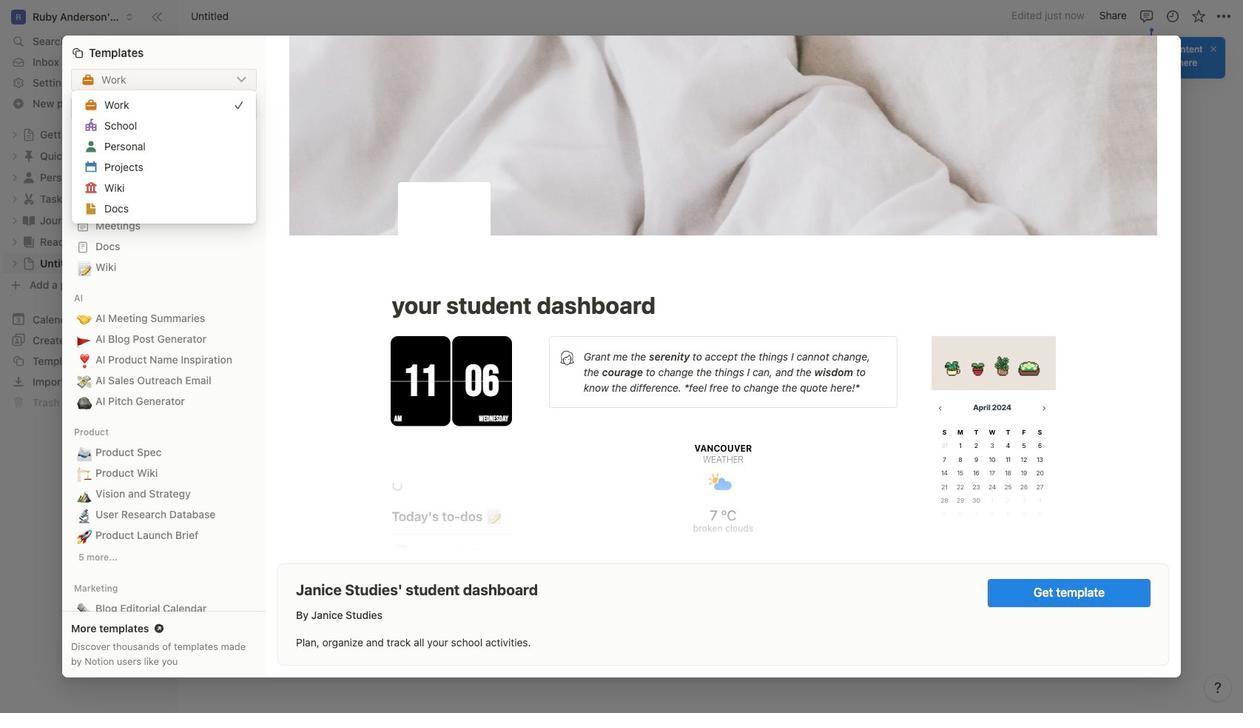 Task type: vqa. For each thing, say whether or not it's contained in the screenshot.
🎂 Image
no



Task type: describe. For each thing, give the bounding box(es) containing it.
comments image
[[1140, 9, 1155, 23]]

🗞️ image
[[77, 599, 92, 619]]

updates image
[[1166, 9, 1181, 23]]

💸 image
[[77, 371, 92, 391]]

❣️ image
[[77, 351, 92, 370]]

📝 image
[[77, 258, 92, 277]]

⛰️ image
[[77, 485, 92, 504]]

📨 image
[[77, 443, 92, 463]]

close sidebar image
[[151, 11, 163, 23]]

🚀 image
[[77, 526, 92, 545]]

🏗 image
[[77, 464, 92, 483]]



Task type: locate. For each thing, give the bounding box(es) containing it.
Search templates text field
[[98, 103, 250, 115]]

🪨 image
[[77, 392, 92, 411]]

🚩 image
[[77, 330, 92, 349]]

menu
[[449, 489, 849, 642]]

favorite image
[[1192, 9, 1207, 23]]

page icon image
[[399, 182, 491, 274]]

🔬 image
[[77, 505, 92, 525]]



